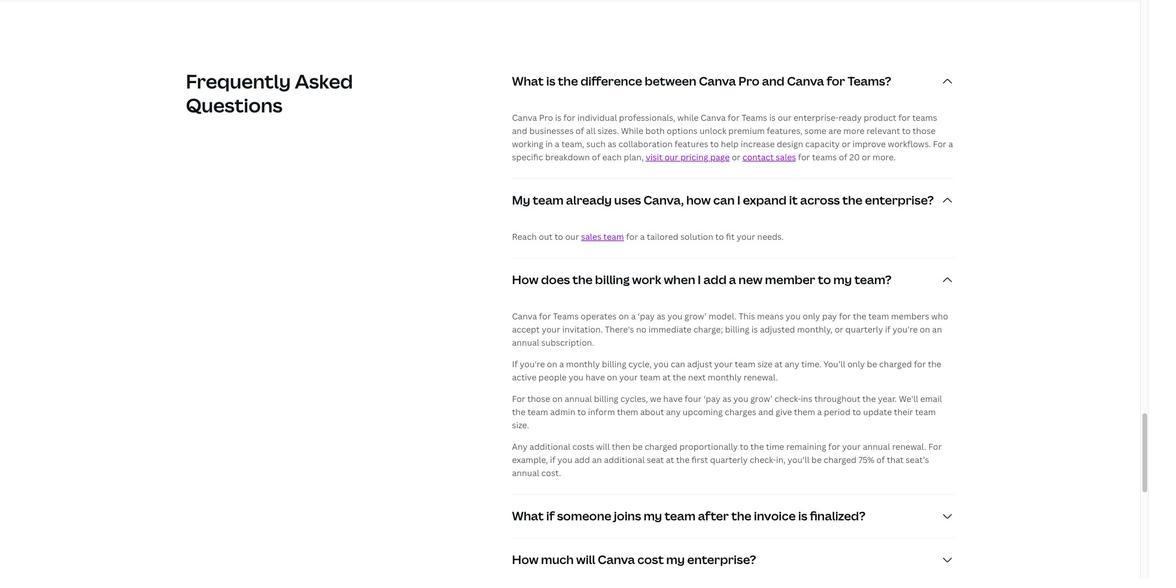 Task type: vqa. For each thing, say whether or not it's contained in the screenshot.
Billing contacts
no



Task type: locate. For each thing, give the bounding box(es) containing it.
a inside for those on annual billing cycles, we have four 'pay as you grow' check-ins throughout the year. we'll email the team admin to inform them about any upcoming charges and give them a period to update their team size.
[[818, 406, 822, 418]]

canva up "accept" at the left of the page
[[512, 311, 537, 322]]

to right admin
[[578, 406, 586, 418]]

unlock
[[700, 125, 727, 136]]

frequently asked questions
[[186, 68, 353, 118]]

as
[[608, 138, 617, 150], [657, 311, 666, 322], [723, 393, 732, 405]]

enterprise?
[[865, 192, 934, 208], [688, 552, 757, 568]]

if inside any additional costs will then be charged proportionally to the time remaining for your annual renewal. for example, if you add an additional seat at the first quarterly check-in, you'll be charged 75% of that seat's annual cost.
[[550, 454, 556, 466]]

across
[[801, 192, 840, 208]]

1 vertical spatial monthly
[[708, 372, 742, 383]]

will
[[596, 441, 610, 453], [576, 552, 596, 568]]

my right cost
[[667, 552, 685, 568]]

1 vertical spatial an
[[592, 454, 602, 466]]

as inside for those on annual billing cycles, we have four 'pay as you grow' check-ins throughout the year. we'll email the team admin to inform them about any upcoming charges and give them a period to update their team size.
[[723, 393, 732, 405]]

0 vertical spatial renewal.
[[744, 372, 778, 383]]

teams inside canva pro is for individual professionals, while canva for teams is our enterprise-ready product for teams and businesses of all sizes. while both options unlock premium features, some are more relevant to those working in a team, such as collaboration features to help increase design capacity or improve workflows. for a specific breakdown of each plan,
[[742, 112, 768, 123]]

grow' up charge;
[[685, 311, 707, 322]]

visit our pricing page link
[[646, 151, 730, 163]]

1 horizontal spatial add
[[704, 272, 727, 288]]

your up 75%
[[843, 441, 861, 453]]

0 vertical spatial have
[[586, 372, 605, 383]]

be down remaining
[[812, 454, 822, 466]]

1 horizontal spatial them
[[794, 406, 816, 418]]

0 vertical spatial our
[[778, 112, 792, 123]]

0 vertical spatial add
[[704, 272, 727, 288]]

our right visit
[[665, 151, 679, 163]]

both
[[646, 125, 665, 136]]

your down cycle,
[[620, 372, 638, 383]]

more.
[[873, 151, 896, 163]]

the right pay in the bottom right of the page
[[853, 311, 867, 322]]

0 vertical spatial those
[[913, 125, 936, 136]]

'pay up upcoming on the right of the page
[[704, 393, 721, 405]]

our right out
[[566, 231, 579, 242]]

questions
[[186, 92, 283, 118]]

have inside for those on annual billing cycles, we have four 'pay as you grow' check-ins throughout the year. we'll email the team admin to inform them about any upcoming charges and give them a period to update their team size.
[[664, 393, 683, 405]]

at
[[775, 359, 783, 370], [663, 372, 671, 383], [666, 454, 674, 466]]

and
[[762, 73, 785, 89], [512, 125, 528, 136], [759, 406, 774, 418]]

1 horizontal spatial only
[[848, 359, 865, 370]]

i right when
[[698, 272, 701, 288]]

a
[[555, 138, 560, 150], [949, 138, 954, 150], [640, 231, 645, 242], [729, 272, 737, 288], [631, 311, 636, 322], [560, 359, 564, 370], [818, 406, 822, 418]]

how for how does the billing work when i add a new member to my team?
[[512, 272, 539, 288]]

how left the much
[[512, 552, 539, 568]]

you inside for those on annual billing cycles, we have four 'pay as you grow' check-ins throughout the year. we'll email the team admin to inform them about any upcoming charges and give them a period to update their team size.
[[734, 393, 749, 405]]

charged up 'year.'
[[880, 359, 912, 370]]

throughout
[[815, 393, 861, 405]]

additional
[[530, 441, 571, 453], [604, 454, 645, 466]]

your inside canva for teams operates on a 'pay as you grow' model. this means you only pay for the team members who accept your invitation. there's no immediate charge; billing is adjusted monthly, or quarterly if you're on an annual subscription.
[[542, 324, 561, 335]]

0 vertical spatial you're
[[893, 324, 918, 335]]

2 horizontal spatial my
[[834, 272, 852, 288]]

fit
[[726, 231, 735, 242]]

product
[[864, 112, 897, 123]]

quarterly
[[846, 324, 884, 335], [710, 454, 748, 466]]

0 horizontal spatial can
[[671, 359, 686, 370]]

1 what from the top
[[512, 73, 544, 89]]

design
[[777, 138, 804, 150]]

for up "accept" at the left of the page
[[539, 311, 551, 322]]

charged inside if you're on a monthly billing cycle, you can adjust your team size at any time. you'll only be charged for the active people you have on your team at the next monthly renewal.
[[880, 359, 912, 370]]

an down who at the right of page
[[933, 324, 943, 335]]

the inside what if someone joins my team after the invoice is finalized? dropdown button
[[732, 508, 752, 524]]

features,
[[767, 125, 803, 136]]

what inside "dropdown button"
[[512, 73, 544, 89]]

pro inside canva pro is for individual professionals, while canva for teams is our enterprise-ready product for teams and businesses of all sizes. while both options unlock premium features, some are more relevant to those working in a team, such as collaboration features to help increase design capacity or improve workflows. for a specific breakdown of each plan,
[[539, 112, 553, 123]]

0 horizontal spatial add
[[575, 454, 590, 466]]

2 horizontal spatial be
[[867, 359, 878, 370]]

them
[[617, 406, 639, 418], [794, 406, 816, 418]]

annual up admin
[[565, 393, 592, 405]]

members
[[892, 311, 930, 322]]

0 horizontal spatial be
[[633, 441, 643, 453]]

to left time
[[740, 441, 749, 453]]

the
[[558, 73, 578, 89], [843, 192, 863, 208], [573, 272, 593, 288], [853, 311, 867, 322], [928, 359, 942, 370], [673, 372, 686, 383], [863, 393, 876, 405], [512, 406, 526, 418], [751, 441, 764, 453], [676, 454, 690, 466], [732, 508, 752, 524]]

a left period
[[818, 406, 822, 418]]

who
[[932, 311, 949, 322]]

a up people at the left of page
[[560, 359, 564, 370]]

a right workflows.
[[949, 138, 954, 150]]

ready
[[839, 112, 862, 123]]

1 horizontal spatial charged
[[824, 454, 857, 466]]

2 vertical spatial and
[[759, 406, 774, 418]]

you'll
[[824, 359, 846, 370]]

is inside canva for teams operates on a 'pay as you grow' model. this means you only pay for the team members who accept your invitation. there's no immediate charge; billing is adjusted monthly, or quarterly if you're on an annual subscription.
[[752, 324, 758, 335]]

or down more
[[842, 138, 851, 150]]

1 horizontal spatial my
[[667, 552, 685, 568]]

0 horizontal spatial monthly
[[566, 359, 600, 370]]

and up features,
[[762, 73, 785, 89]]

0 horizontal spatial as
[[608, 138, 617, 150]]

canva
[[699, 73, 736, 89], [787, 73, 825, 89], [512, 112, 537, 123], [701, 112, 726, 123], [512, 311, 537, 322], [598, 552, 635, 568]]

0 vertical spatial how
[[512, 272, 539, 288]]

additional down then
[[604, 454, 645, 466]]

canva inside canva for teams operates on a 'pay as you grow' model. this means you only pay for the team members who accept your invitation. there's no immediate charge; billing is adjusted monthly, or quarterly if you're on an annual subscription.
[[512, 311, 537, 322]]

1 vertical spatial quarterly
[[710, 454, 748, 466]]

1 horizontal spatial can
[[714, 192, 735, 208]]

0 horizontal spatial my
[[644, 508, 663, 524]]

charge;
[[694, 324, 723, 335]]

your up subscription.
[[542, 324, 561, 335]]

1 horizontal spatial our
[[665, 151, 679, 163]]

annual down example, on the left of the page
[[512, 468, 540, 479]]

renewal. inside if you're on a monthly billing cycle, you can adjust your team size at any time. you'll only be charged for the active people you have on your team at the next monthly renewal.
[[744, 372, 778, 383]]

if left someone
[[546, 508, 555, 524]]

relevant
[[867, 125, 901, 136]]

you up cost.
[[558, 454, 573, 466]]

enterprise? down 'after'
[[688, 552, 757, 568]]

billing left cycle,
[[602, 359, 627, 370]]

1 horizontal spatial teams
[[913, 112, 938, 123]]

on up admin
[[553, 393, 563, 405]]

1 vertical spatial have
[[664, 393, 683, 405]]

grow' up charges
[[751, 393, 773, 405]]

1 horizontal spatial quarterly
[[846, 324, 884, 335]]

only right you'll
[[848, 359, 865, 370]]

size
[[758, 359, 773, 370]]

sales down already
[[581, 231, 602, 242]]

billing up inform at the bottom right
[[594, 393, 619, 405]]

you inside any additional costs will then be charged proportionally to the time remaining for your annual renewal. for example, if you add an additional seat at the first quarterly check-in, you'll be charged 75% of that seat's annual cost.
[[558, 454, 573, 466]]

1 horizontal spatial will
[[596, 441, 610, 453]]

more
[[844, 125, 865, 136]]

1 vertical spatial if
[[550, 454, 556, 466]]

0 horizontal spatial have
[[586, 372, 605, 383]]

you're inside canva for teams operates on a 'pay as you grow' model. this means you only pay for the team members who accept your invitation. there's no immediate charge; billing is adjusted monthly, or quarterly if you're on an annual subscription.
[[893, 324, 918, 335]]

those inside canva pro is for individual professionals, while canva for teams is our enterprise-ready product for teams and businesses of all sizes. while both options unlock premium features, some are more relevant to those working in a team, such as collaboration features to help increase design capacity or improve workflows. for a specific breakdown of each plan,
[[913, 125, 936, 136]]

any left time.
[[785, 359, 800, 370]]

0 horizontal spatial will
[[576, 552, 596, 568]]

0 horizontal spatial 'pay
[[638, 311, 655, 322]]

0 vertical spatial check-
[[775, 393, 801, 405]]

0 vertical spatial additional
[[530, 441, 571, 453]]

of inside any additional costs will then be charged proportionally to the time remaining for your annual renewal. for example, if you add an additional seat at the first quarterly check-in, you'll be charged 75% of that seat's annual cost.
[[877, 454, 885, 466]]

means
[[757, 311, 784, 322]]

for up seat's
[[929, 441, 942, 453]]

can
[[714, 192, 735, 208], [671, 359, 686, 370]]

0 horizontal spatial quarterly
[[710, 454, 748, 466]]

as inside canva pro is for individual professionals, while canva for teams is our enterprise-ready product for teams and businesses of all sizes. while both options unlock premium features, some are more relevant to those working in a team, such as collaboration features to help increase design capacity or improve workflows. for a specific breakdown of each plan,
[[608, 138, 617, 150]]

how
[[512, 272, 539, 288], [512, 552, 539, 568]]

and up working at top left
[[512, 125, 528, 136]]

0 horizontal spatial sales
[[581, 231, 602, 242]]

of right 75%
[[877, 454, 885, 466]]

billing down this
[[725, 324, 750, 335]]

collaboration
[[619, 138, 673, 150]]

be inside if you're on a monthly billing cycle, you can adjust your team size at any time. you'll only be charged for the active people you have on your team at the next monthly renewal.
[[867, 359, 878, 370]]

annual up 75%
[[863, 441, 891, 453]]

will right the much
[[576, 552, 596, 568]]

workflows.
[[888, 138, 931, 150]]

what down cost.
[[512, 508, 544, 524]]

canva left cost
[[598, 552, 635, 568]]

1 horizontal spatial those
[[913, 125, 936, 136]]

canva up unlock
[[701, 112, 726, 123]]

0 vertical spatial sales
[[776, 151, 797, 163]]

period
[[824, 406, 851, 418]]

any inside for those on annual billing cycles, we have four 'pay as you grow' check-ins throughout the year. we'll email the team admin to inform them about any upcoming charges and give them a period to update their team size.
[[666, 406, 681, 418]]

1 horizontal spatial teams
[[742, 112, 768, 123]]

0 vertical spatial can
[[714, 192, 735, 208]]

i left expand
[[738, 192, 741, 208]]

2 vertical spatial charged
[[824, 454, 857, 466]]

what for what is the difference between canva pro and canva for teams?
[[512, 73, 544, 89]]

0 horizontal spatial you're
[[520, 359, 545, 370]]

for left teams?
[[827, 73, 846, 89]]

you up immediate
[[668, 311, 683, 322]]

a inside dropdown button
[[729, 272, 737, 288]]

while
[[678, 112, 699, 123]]

you're down members
[[893, 324, 918, 335]]

after
[[698, 508, 729, 524]]

canva inside dropdown button
[[598, 552, 635, 568]]

0 horizontal spatial enterprise?
[[688, 552, 757, 568]]

your inside any additional costs will then be charged proportionally to the time remaining for your annual renewal. for example, if you add an additional seat at the first quarterly check-in, you'll be charged 75% of that seat's annual cost.
[[843, 441, 861, 453]]

sales
[[776, 151, 797, 163], [581, 231, 602, 242]]

the right across
[[843, 192, 863, 208]]

renewal. inside any additional costs will then be charged proportionally to the time remaining for your annual renewal. for example, if you add an additional seat at the first quarterly check-in, you'll be charged 75% of that seat's annual cost.
[[893, 441, 927, 453]]

0 vertical spatial an
[[933, 324, 943, 335]]

can inside if you're on a monthly billing cycle, you can adjust your team size at any time. you'll only be charged for the active people you have on your team at the next monthly renewal.
[[671, 359, 686, 370]]

team left members
[[869, 311, 890, 322]]

on up there's
[[619, 311, 629, 322]]

1 vertical spatial for
[[512, 393, 526, 405]]

team down cycle,
[[640, 372, 661, 383]]

for down design
[[799, 151, 810, 163]]

0 horizontal spatial i
[[698, 272, 701, 288]]

our inside canva pro is for individual professionals, while canva for teams is our enterprise-ready product for teams and businesses of all sizes. while both options unlock premium features, some are more relevant to those working in a team, such as collaboration features to help increase design capacity or improve workflows. for a specific breakdown of each plan,
[[778, 112, 792, 123]]

contact sales link
[[743, 151, 797, 163]]

1 vertical spatial as
[[657, 311, 666, 322]]

2 vertical spatial our
[[566, 231, 579, 242]]

annual inside for those on annual billing cycles, we have four 'pay as you grow' check-ins throughout the year. we'll email the team admin to inform them about any upcoming charges and give them a period to update their team size.
[[565, 393, 592, 405]]

0 horizontal spatial additional
[[530, 441, 571, 453]]

1 vertical spatial can
[[671, 359, 686, 370]]

quarterly down proportionally
[[710, 454, 748, 466]]

to right the member
[[818, 272, 831, 288]]

are
[[829, 125, 842, 136]]

pro inside "dropdown button"
[[739, 73, 760, 89]]

add inside any additional costs will then be charged proportionally to the time remaining for your annual renewal. for example, if you add an additional seat at the first quarterly check-in, you'll be charged 75% of that seat's annual cost.
[[575, 454, 590, 466]]

to left fit
[[716, 231, 724, 242]]

'pay
[[638, 311, 655, 322], [704, 393, 721, 405]]

0 horizontal spatial an
[[592, 454, 602, 466]]

1 horizontal spatial an
[[933, 324, 943, 335]]

1 vertical spatial how
[[512, 552, 539, 568]]

in
[[546, 138, 553, 150]]

0 vertical spatial quarterly
[[846, 324, 884, 335]]

grow'
[[685, 311, 707, 322], [751, 393, 773, 405]]

canva up the enterprise-
[[787, 73, 825, 89]]

1 vertical spatial teams
[[553, 311, 579, 322]]

the inside how does the billing work when i add a new member to my team? dropdown button
[[573, 272, 593, 288]]

accept
[[512, 324, 540, 335]]

teams down capacity
[[813, 151, 837, 163]]

any right about
[[666, 406, 681, 418]]

1 them from the left
[[617, 406, 639, 418]]

0 vertical spatial teams
[[913, 112, 938, 123]]

1 how from the top
[[512, 272, 539, 288]]

0 vertical spatial 'pay
[[638, 311, 655, 322]]

an
[[933, 324, 943, 335], [592, 454, 602, 466]]

1 vertical spatial those
[[528, 393, 550, 405]]

1 horizontal spatial i
[[738, 192, 741, 208]]

the left difference
[[558, 73, 578, 89]]

annual down "accept" at the left of the page
[[512, 337, 540, 348]]

2 how from the top
[[512, 552, 539, 568]]

what up the businesses on the top of the page
[[512, 73, 544, 89]]

what
[[512, 73, 544, 89], [512, 508, 544, 524]]

0 horizontal spatial them
[[617, 406, 639, 418]]

joins
[[614, 508, 642, 524]]

0 horizontal spatial only
[[803, 311, 821, 322]]

1 vertical spatial any
[[666, 406, 681, 418]]

0 horizontal spatial renewal.
[[744, 372, 778, 383]]

0 vertical spatial charged
[[880, 359, 912, 370]]

needs.
[[758, 231, 784, 242]]

update
[[864, 406, 892, 418]]

those inside for those on annual billing cycles, we have four 'pay as you grow' check-ins throughout the year. we'll email the team admin to inform them about any upcoming charges and give them a period to update their team size.
[[528, 393, 550, 405]]

billing inside if you're on a monthly billing cycle, you can adjust your team size at any time. you'll only be charged for the active people you have on your team at the next monthly renewal.
[[602, 359, 627, 370]]

them down ins
[[794, 406, 816, 418]]

on inside for those on annual billing cycles, we have four 'pay as you grow' check-ins throughout the year. we'll email the team admin to inform them about any upcoming charges and give them a period to update their team size.
[[553, 393, 563, 405]]

billing
[[595, 272, 630, 288], [725, 324, 750, 335], [602, 359, 627, 370], [594, 393, 619, 405]]

for inside any additional costs will then be charged proportionally to the time remaining for your annual renewal. for example, if you add an additional seat at the first quarterly check-in, you'll be charged 75% of that seat's annual cost.
[[929, 441, 942, 453]]

or right 20
[[862, 151, 871, 163]]

the up the size.
[[512, 406, 526, 418]]

team inside canva for teams operates on a 'pay as you grow' model. this means you only pay for the team members who accept your invitation. there's no immediate charge; billing is adjusted monthly, or quarterly if you're on an annual subscription.
[[869, 311, 890, 322]]

them down "cycles,"
[[617, 406, 639, 418]]

2 vertical spatial be
[[812, 454, 822, 466]]

pro up premium
[[739, 73, 760, 89]]

0 vertical spatial be
[[867, 359, 878, 370]]

0 horizontal spatial teams
[[553, 311, 579, 322]]

2 vertical spatial for
[[929, 441, 942, 453]]

quarterly right monthly,
[[846, 324, 884, 335]]

0 horizontal spatial any
[[666, 406, 681, 418]]

can right how
[[714, 192, 735, 208]]

in,
[[776, 454, 786, 466]]

0 vertical spatial if
[[886, 324, 891, 335]]

1 horizontal spatial grow'
[[751, 393, 773, 405]]

1 vertical spatial renewal.
[[893, 441, 927, 453]]

have
[[586, 372, 605, 383], [664, 393, 683, 405]]

1 horizontal spatial you're
[[893, 324, 918, 335]]

0 vertical spatial what
[[512, 73, 544, 89]]

their
[[894, 406, 914, 418]]

if up cost.
[[550, 454, 556, 466]]

contact
[[743, 151, 774, 163]]

any
[[785, 359, 800, 370], [666, 406, 681, 418]]

0 vertical spatial and
[[762, 73, 785, 89]]

solution
[[681, 231, 714, 242]]

as up 'each'
[[608, 138, 617, 150]]

sales team link
[[581, 231, 624, 242]]

if
[[886, 324, 891, 335], [550, 454, 556, 466], [546, 508, 555, 524]]

be right you'll
[[867, 359, 878, 370]]

1 vertical spatial pro
[[539, 112, 553, 123]]

the left first
[[676, 454, 690, 466]]

out
[[539, 231, 553, 242]]

0 vertical spatial as
[[608, 138, 617, 150]]

1 horizontal spatial sales
[[776, 151, 797, 163]]

for down the active
[[512, 393, 526, 405]]

1 horizontal spatial any
[[785, 359, 800, 370]]

upcoming
[[683, 406, 723, 418]]

for up 'email'
[[914, 359, 926, 370]]

or down pay in the bottom right of the page
[[835, 324, 844, 335]]

0 vertical spatial only
[[803, 311, 821, 322]]

0 vertical spatial i
[[738, 192, 741, 208]]

is inside dropdown button
[[799, 508, 808, 524]]

0 vertical spatial will
[[596, 441, 610, 453]]

example,
[[512, 454, 548, 466]]

what inside dropdown button
[[512, 508, 544, 524]]

1 vertical spatial sales
[[581, 231, 602, 242]]

will left then
[[596, 441, 610, 453]]

1 vertical spatial check-
[[750, 454, 776, 466]]

1 vertical spatial will
[[576, 552, 596, 568]]

the right does
[[573, 272, 593, 288]]

or inside canva for teams operates on a 'pay as you grow' model. this means you only pay for the team members who accept your invitation. there's no immediate charge; billing is adjusted monthly, or quarterly if you're on an annual subscription.
[[835, 324, 844, 335]]

a up there's
[[631, 311, 636, 322]]

the up 'email'
[[928, 359, 942, 370]]

and inside for those on annual billing cycles, we have four 'pay as you grow' check-ins throughout the year. we'll email the team admin to inform them about any upcoming charges and give them a period to update their team size.
[[759, 406, 774, 418]]

you up charges
[[734, 393, 749, 405]]

you
[[668, 311, 683, 322], [786, 311, 801, 322], [654, 359, 669, 370], [569, 372, 584, 383], [734, 393, 749, 405], [558, 454, 573, 466]]

charged up seat
[[645, 441, 678, 453]]

on
[[619, 311, 629, 322], [920, 324, 931, 335], [547, 359, 558, 370], [607, 372, 618, 383], [553, 393, 563, 405]]

those up workflows.
[[913, 125, 936, 136]]

1 horizontal spatial renewal.
[[893, 441, 927, 453]]

1 vertical spatial at
[[663, 372, 671, 383]]

2 them from the left
[[794, 406, 816, 418]]

'pay up no
[[638, 311, 655, 322]]

on down members
[[920, 324, 931, 335]]

2 what from the top
[[512, 508, 544, 524]]

teams
[[742, 112, 768, 123], [553, 311, 579, 322]]

check- inside any additional costs will then be charged proportionally to the time remaining for your annual renewal. for example, if you add an additional seat at the first quarterly check-in, you'll be charged 75% of that seat's annual cost.
[[750, 454, 776, 466]]

for right remaining
[[829, 441, 841, 453]]

charged left 75%
[[824, 454, 857, 466]]

size.
[[512, 420, 529, 431]]

1 vertical spatial charged
[[645, 441, 678, 453]]

breakdown
[[545, 151, 590, 163]]

1 vertical spatial grow'
[[751, 393, 773, 405]]

have inside if you're on a monthly billing cycle, you can adjust your team size at any time. you'll only be charged for the active people you have on your team at the next monthly renewal.
[[586, 372, 605, 383]]

for right sales team link
[[626, 231, 638, 242]]

0 horizontal spatial grow'
[[685, 311, 707, 322]]

if inside dropdown button
[[546, 508, 555, 524]]



Task type: describe. For each thing, give the bounding box(es) containing it.
someone
[[557, 508, 612, 524]]

model.
[[709, 311, 737, 322]]

asked
[[295, 68, 353, 94]]

how does the billing work when i add a new member to my team?
[[512, 272, 892, 288]]

the up update
[[863, 393, 876, 405]]

my team already uses canva, how can i expand it across the enterprise?
[[512, 192, 934, 208]]

admin
[[550, 406, 576, 418]]

1 horizontal spatial be
[[812, 454, 822, 466]]

of down such in the top right of the page
[[592, 151, 601, 163]]

or down help
[[732, 151, 741, 163]]

only inside canva for teams operates on a 'pay as you grow' model. this means you only pay for the team members who accept your invitation. there's no immediate charge; billing is adjusted monthly, or quarterly if you're on an annual subscription.
[[803, 311, 821, 322]]

canva,
[[644, 192, 684, 208]]

you right people at the left of page
[[569, 372, 584, 383]]

time.
[[802, 359, 822, 370]]

help
[[721, 138, 739, 150]]

email
[[921, 393, 943, 405]]

first
[[692, 454, 708, 466]]

this
[[739, 311, 755, 322]]

cycle,
[[629, 359, 652, 370]]

for right pay in the bottom right of the page
[[839, 311, 851, 322]]

such
[[587, 138, 606, 150]]

of left all
[[576, 125, 584, 136]]

any inside if you're on a monthly billing cycle, you can adjust your team size at any time. you'll only be charged for the active people you have on your team at the next monthly renewal.
[[785, 359, 800, 370]]

premium
[[729, 125, 765, 136]]

1 vertical spatial enterprise?
[[688, 552, 757, 568]]

a inside if you're on a monthly billing cycle, you can adjust your team size at any time. you'll only be charged for the active people you have on your team at the next monthly renewal.
[[560, 359, 564, 370]]

finalized?
[[810, 508, 866, 524]]

billing inside for those on annual billing cycles, we have four 'pay as you grow' check-ins throughout the year. we'll email the team admin to inform them about any upcoming charges and give them a period to update their team size.
[[594, 393, 619, 405]]

costs
[[573, 441, 594, 453]]

we'll
[[899, 393, 919, 405]]

give
[[776, 406, 792, 418]]

will inside dropdown button
[[576, 552, 596, 568]]

only inside if you're on a monthly billing cycle, you can adjust your team size at any time. you'll only be charged for the active people you have on your team at the next monthly renewal.
[[848, 359, 865, 370]]

20
[[850, 151, 860, 163]]

if inside canva for teams operates on a 'pay as you grow' model. this means you only pay for the team members who accept your invitation. there's no immediate charge; billing is adjusted monthly, or quarterly if you're on an annual subscription.
[[886, 324, 891, 335]]

while
[[621, 125, 644, 136]]

will inside any additional costs will then be charged proportionally to the time remaining for your annual renewal. for example, if you add an additional seat at the first quarterly check-in, you'll be charged 75% of that seat's annual cost.
[[596, 441, 610, 453]]

improve
[[853, 138, 886, 150]]

what for what if someone joins my team after the invoice is finalized?
[[512, 508, 544, 524]]

work
[[632, 272, 662, 288]]

the inside canva for teams operates on a 'pay as you grow' model. this means you only pay for the team members who accept your invitation. there's no immediate charge; billing is adjusted monthly, or quarterly if you're on an annual subscription.
[[853, 311, 867, 322]]

for up premium
[[728, 112, 740, 123]]

the inside what is the difference between canva pro and canva for teams? "dropdown button"
[[558, 73, 578, 89]]

no
[[636, 324, 647, 335]]

can inside my team already uses canva, how can i expand it across the enterprise? dropdown button
[[714, 192, 735, 208]]

team right my
[[533, 192, 564, 208]]

team left 'after'
[[665, 508, 696, 524]]

grow' inside canva for teams operates on a 'pay as you grow' model. this means you only pay for the team members who accept your invitation. there's no immediate charge; billing is adjusted monthly, or quarterly if you're on an annual subscription.
[[685, 311, 707, 322]]

if
[[512, 359, 518, 370]]

billing inside canva for teams operates on a 'pay as you grow' model. this means you only pay for the team members who accept your invitation. there's no immediate charge; billing is adjusted monthly, or quarterly if you're on an annual subscription.
[[725, 324, 750, 335]]

is inside "dropdown button"
[[546, 73, 556, 89]]

1 horizontal spatial monthly
[[708, 372, 742, 383]]

operates
[[581, 311, 617, 322]]

charges
[[725, 406, 757, 418]]

the left next
[[673, 372, 686, 383]]

1 vertical spatial our
[[665, 151, 679, 163]]

billing inside dropdown button
[[595, 272, 630, 288]]

1 vertical spatial additional
[[604, 454, 645, 466]]

your right adjust
[[715, 359, 733, 370]]

canva pro is for individual professionals, while canva for teams is our enterprise-ready product for teams and businesses of all sizes. while both options unlock premium features, some are more relevant to those working in a team, such as collaboration features to help increase design capacity or improve workflows. for a specific breakdown of each plan,
[[512, 112, 954, 163]]

you'll
[[788, 454, 810, 466]]

people
[[539, 372, 567, 383]]

for right 'product' at right top
[[899, 112, 911, 123]]

you right cycle,
[[654, 359, 669, 370]]

for up the businesses on the top of the page
[[564, 112, 576, 123]]

already
[[566, 192, 612, 208]]

for inside "dropdown button"
[[827, 73, 846, 89]]

1 vertical spatial be
[[633, 441, 643, 453]]

each
[[603, 151, 622, 163]]

or inside canva pro is for individual professionals, while canva for teams is our enterprise-ready product for teams and businesses of all sizes. while both options unlock premium features, some are more relevant to those working in a team, such as collaboration features to help increase design capacity or improve workflows. for a specific breakdown of each plan,
[[842, 138, 851, 150]]

0 vertical spatial at
[[775, 359, 783, 370]]

how does the billing work when i add a new member to my team? button
[[512, 259, 955, 302]]

what is the difference between canva pro and canva for teams?
[[512, 73, 892, 89]]

canva for teams operates on a 'pay as you grow' model. this means you only pay for the team members who accept your invitation. there's no immediate charge; billing is adjusted monthly, or quarterly if you're on an annual subscription.
[[512, 311, 949, 348]]

to right period
[[853, 406, 862, 418]]

teams inside canva for teams operates on a 'pay as you grow' model. this means you only pay for the team members who accept your invitation. there's no immediate charge; billing is adjusted monthly, or quarterly if you're on an annual subscription.
[[553, 311, 579, 322]]

add inside dropdown button
[[704, 272, 727, 288]]

cost.
[[542, 468, 562, 479]]

to down unlock
[[711, 138, 719, 150]]

to up workflows.
[[903, 125, 911, 136]]

active
[[512, 372, 537, 383]]

pay
[[823, 311, 837, 322]]

what is the difference between canva pro and canva for teams? button
[[512, 60, 955, 103]]

teams inside canva pro is for individual professionals, while canva for teams is our enterprise-ready product for teams and businesses of all sizes. while both options unlock premium features, some are more relevant to those working in a team, such as collaboration features to help increase design capacity or improve workflows. for a specific breakdown of each plan,
[[913, 112, 938, 123]]

1 horizontal spatial enterprise?
[[865, 192, 934, 208]]

working
[[512, 138, 544, 150]]

any additional costs will then be charged proportionally to the time remaining for your annual renewal. for example, if you add an additional seat at the first quarterly check-in, you'll be charged 75% of that seat's annual cost.
[[512, 441, 942, 479]]

next
[[689, 372, 706, 383]]

pricing
[[681, 151, 709, 163]]

and inside canva pro is for individual professionals, while canva for teams is our enterprise-ready product for teams and businesses of all sizes. while both options unlock premium features, some are more relevant to those working in a team, such as collaboration features to help increase design capacity or improve workflows. for a specific breakdown of each plan,
[[512, 125, 528, 136]]

then
[[612, 441, 631, 453]]

a inside canva for teams operates on a 'pay as you grow' model. this means you only pay for the team members who accept your invitation. there's no immediate charge; billing is adjusted monthly, or quarterly if you're on an annual subscription.
[[631, 311, 636, 322]]

team down uses
[[604, 231, 624, 242]]

a left tailored at the right top
[[640, 231, 645, 242]]

and inside "dropdown button"
[[762, 73, 785, 89]]

for inside any additional costs will then be charged proportionally to the time remaining for your annual renewal. for example, if you add an additional seat at the first quarterly check-in, you'll be charged 75% of that seat's annual cost.
[[829, 441, 841, 453]]

to inside dropdown button
[[818, 272, 831, 288]]

it
[[789, 192, 798, 208]]

quarterly inside any additional costs will then be charged proportionally to the time remaining for your annual renewal. for example, if you add an additional seat at the first quarterly check-in, you'll be charged 75% of that seat's annual cost.
[[710, 454, 748, 466]]

2 vertical spatial my
[[667, 552, 685, 568]]

invoice
[[754, 508, 796, 524]]

an inside any additional costs will then be charged proportionally to the time remaining for your annual renewal. for example, if you add an additional seat at the first quarterly check-in, you'll be charged 75% of that seat's annual cost.
[[592, 454, 602, 466]]

annual inside canva for teams operates on a 'pay as you grow' model. this means you only pay for the team members who accept your invitation. there's no immediate charge; billing is adjusted monthly, or quarterly if you're on an annual subscription.
[[512, 337, 540, 348]]

team down 'email'
[[916, 406, 936, 418]]

teams?
[[848, 73, 892, 89]]

uses
[[615, 192, 641, 208]]

1 vertical spatial teams
[[813, 151, 837, 163]]

year.
[[878, 393, 897, 405]]

specific
[[512, 151, 543, 163]]

tailored
[[647, 231, 679, 242]]

at inside any additional costs will then be charged proportionally to the time remaining for your annual renewal. for example, if you add an additional seat at the first quarterly check-in, you'll be charged 75% of that seat's annual cost.
[[666, 454, 674, 466]]

your right fit
[[737, 231, 756, 242]]

the inside my team already uses canva, how can i expand it across the enterprise? dropdown button
[[843, 192, 863, 208]]

quarterly inside canva for teams operates on a 'pay as you grow' model. this means you only pay for the team members who accept your invitation. there's no immediate charge; billing is adjusted monthly, or quarterly if you're on an annual subscription.
[[846, 324, 884, 335]]

team,
[[562, 138, 585, 150]]

what if someone joins my team after the invoice is finalized?
[[512, 508, 866, 524]]

for inside for those on annual billing cycles, we have four 'pay as you grow' check-ins throughout the year. we'll email the team admin to inform them about any upcoming charges and give them a period to update their team size.
[[512, 393, 526, 405]]

0 horizontal spatial charged
[[645, 441, 678, 453]]

of left 20
[[839, 151, 848, 163]]

for inside canva pro is for individual professionals, while canva for teams is our enterprise-ready product for teams and businesses of all sizes. while both options unlock premium features, some are more relevant to those working in a team, such as collaboration features to help increase design capacity or improve workflows. for a specific breakdown of each plan,
[[934, 138, 947, 150]]

much
[[541, 552, 574, 568]]

ins
[[801, 393, 813, 405]]

new
[[739, 272, 763, 288]]

visit our pricing page or contact sales for teams of 20 or more.
[[646, 151, 896, 163]]

between
[[645, 73, 697, 89]]

on up inform at the bottom right
[[607, 372, 618, 383]]

as inside canva for teams operates on a 'pay as you grow' model. this means you only pay for the team members who accept your invitation. there's no immediate charge; billing is adjusted monthly, or quarterly if you're on an annual subscription.
[[657, 311, 666, 322]]

team left size at the right bottom of the page
[[735, 359, 756, 370]]

all
[[586, 125, 596, 136]]

you're inside if you're on a monthly billing cycle, you can adjust your team size at any time. you'll only be charged for the active people you have on your team at the next monthly renewal.
[[520, 359, 545, 370]]

0 vertical spatial my
[[834, 272, 852, 288]]

an inside canva for teams operates on a 'pay as you grow' model. this means you only pay for the team members who accept your invitation. there's no immediate charge; billing is adjusted monthly, or quarterly if you're on an annual subscription.
[[933, 324, 943, 335]]

monthly,
[[798, 324, 833, 335]]

check- inside for those on annual billing cycles, we have four 'pay as you grow' check-ins throughout the year. we'll email the team admin to inform them about any upcoming charges and give them a period to update their team size.
[[775, 393, 801, 405]]

the left time
[[751, 441, 764, 453]]

when
[[664, 272, 696, 288]]

on up people at the left of page
[[547, 359, 558, 370]]

a right in
[[555, 138, 560, 150]]

how much will canva cost my enterprise?
[[512, 552, 757, 568]]

to inside any additional costs will then be charged proportionally to the time remaining for your annual renewal. for example, if you add an additional seat at the first quarterly check-in, you'll be charged 75% of that seat's annual cost.
[[740, 441, 749, 453]]

for inside if you're on a monthly billing cycle, you can adjust your team size at any time. you'll only be charged for the active people you have on your team at the next monthly renewal.
[[914, 359, 926, 370]]

remaining
[[787, 441, 827, 453]]

my team already uses canva, how can i expand it across the enterprise? button
[[512, 179, 955, 222]]

options
[[667, 125, 698, 136]]

adjusted
[[760, 324, 796, 335]]

team up the size.
[[528, 406, 548, 418]]

adjust
[[688, 359, 713, 370]]

grow' inside for those on annual billing cycles, we have four 'pay as you grow' check-ins throughout the year. we'll email the team admin to inform them about any upcoming charges and give them a period to update their team size.
[[751, 393, 773, 405]]

some
[[805, 125, 827, 136]]

'pay inside canva for teams operates on a 'pay as you grow' model. this means you only pay for the team members who accept your invitation. there's no immediate charge; billing is adjusted monthly, or quarterly if you're on an annual subscription.
[[638, 311, 655, 322]]

seat's
[[906, 454, 930, 466]]

1 vertical spatial i
[[698, 272, 701, 288]]

features
[[675, 138, 709, 150]]

increase
[[741, 138, 775, 150]]

canva up working at top left
[[512, 112, 537, 123]]

plan,
[[624, 151, 644, 163]]

how
[[687, 192, 711, 208]]

page
[[711, 151, 730, 163]]

inform
[[588, 406, 615, 418]]

how for how much will canva cost my enterprise?
[[512, 552, 539, 568]]

75%
[[859, 454, 875, 466]]

seat
[[647, 454, 664, 466]]

'pay inside for those on annual billing cycles, we have four 'pay as you grow' check-ins throughout the year. we'll email the team admin to inform them about any upcoming charges and give them a period to update their team size.
[[704, 393, 721, 405]]

to right out
[[555, 231, 564, 242]]

canva right between
[[699, 73, 736, 89]]

time
[[766, 441, 785, 453]]

immediate
[[649, 324, 692, 335]]

you up 'adjusted'
[[786, 311, 801, 322]]

for those on annual billing cycles, we have four 'pay as you grow' check-ins throughout the year. we'll email the team admin to inform them about any upcoming charges and give them a period to update their team size.
[[512, 393, 943, 431]]

what if someone joins my team after the invoice is finalized? button
[[512, 495, 955, 538]]

businesses
[[530, 125, 574, 136]]



